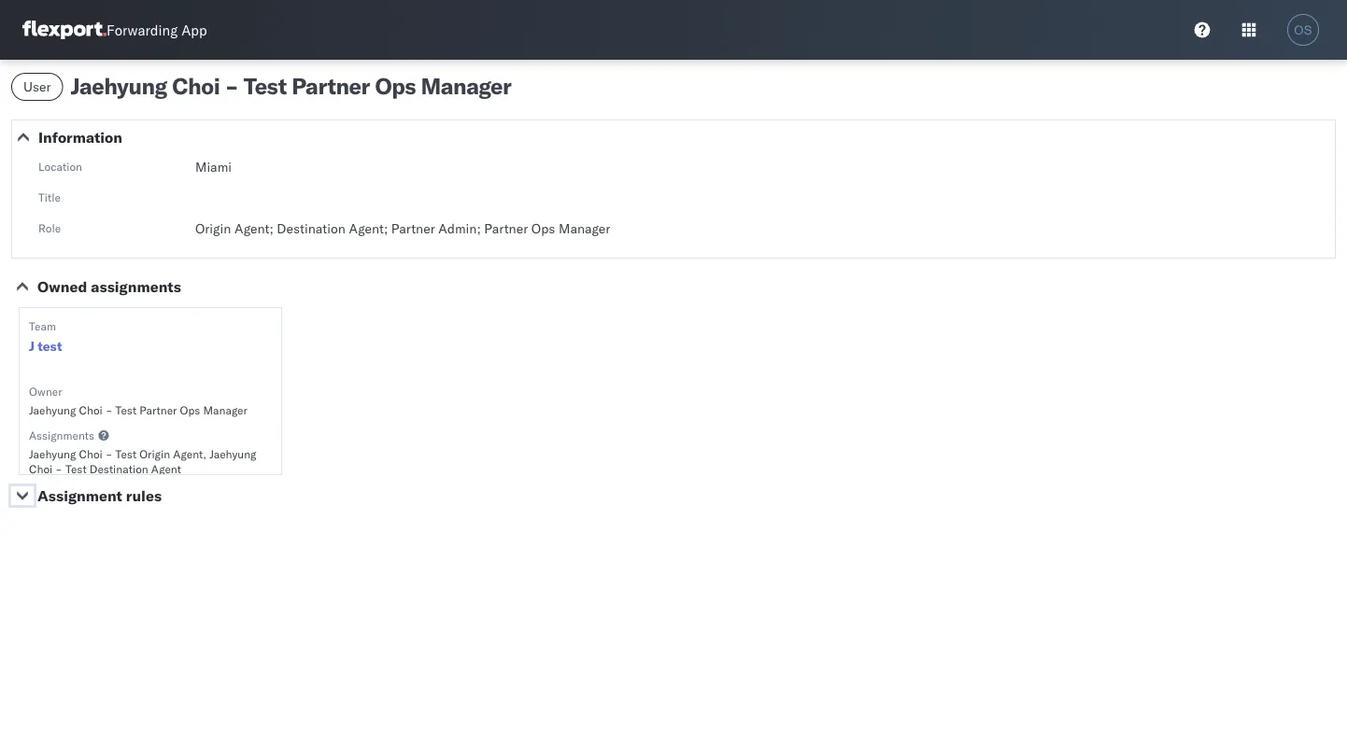 Task type: locate. For each thing, give the bounding box(es) containing it.
origin
[[195, 221, 231, 237], [139, 447, 170, 461]]

destination
[[277, 221, 346, 237], [89, 462, 148, 476]]

- inside owner jaehyung choi - test partner ops manager
[[105, 403, 112, 417]]

jaehyung down assignments
[[29, 447, 76, 461]]

1 vertical spatial ops
[[532, 221, 555, 237]]

2 horizontal spatial manager
[[559, 221, 610, 237]]

0 vertical spatial destination
[[277, 221, 346, 237]]

partner
[[292, 72, 370, 100], [391, 221, 435, 237], [484, 221, 528, 237], [139, 403, 177, 417]]

1 vertical spatial destination
[[89, 462, 148, 476]]

- down assignments
[[55, 462, 62, 476]]

1 horizontal spatial ops
[[375, 72, 416, 100]]

ops
[[375, 72, 416, 100], [532, 221, 555, 237], [180, 403, 200, 417]]

choi
[[172, 72, 220, 100], [79, 403, 103, 417], [79, 447, 103, 461], [29, 462, 53, 476]]

2 horizontal spatial ops
[[532, 221, 555, 237]]

agent,
[[173, 447, 207, 461]]

os
[[1295, 23, 1313, 37]]

- up 'jaehyung choi - test origin agent, jaehyung choi - test destination agent'
[[105, 403, 112, 417]]

0 vertical spatial origin
[[195, 221, 231, 237]]

1 vertical spatial origin
[[139, 447, 170, 461]]

owned
[[37, 278, 87, 296]]

- up assignment rules
[[105, 447, 112, 461]]

0 horizontal spatial manager
[[203, 403, 247, 417]]

forwarding app
[[107, 21, 207, 39]]

ops inside owner jaehyung choi - test partner ops manager
[[180, 403, 200, 417]]

jaehyung down owner on the bottom of page
[[29, 403, 76, 417]]

j test link
[[29, 337, 62, 356]]

manager
[[421, 72, 512, 100], [559, 221, 610, 237], [203, 403, 247, 417]]

1 agent; from the left
[[235, 221, 274, 237]]

2 vertical spatial manager
[[203, 403, 247, 417]]

0 horizontal spatial destination
[[89, 462, 148, 476]]

origin up agent
[[139, 447, 170, 461]]

0 horizontal spatial origin
[[139, 447, 170, 461]]

forwarding
[[107, 21, 178, 39]]

1 vertical spatial manager
[[559, 221, 610, 237]]

origin down 'miami'
[[195, 221, 231, 237]]

0 horizontal spatial ops
[[180, 403, 200, 417]]

- up 'miami'
[[225, 72, 238, 100]]

app
[[181, 21, 207, 39]]

destination inside 'jaehyung choi - test origin agent, jaehyung choi - test destination agent'
[[89, 462, 148, 476]]

assignments
[[91, 278, 181, 296]]

0 vertical spatial manager
[[421, 72, 512, 100]]

1 horizontal spatial destination
[[277, 221, 346, 237]]

agent;
[[235, 221, 274, 237], [349, 221, 388, 237]]

assignment rules
[[37, 487, 162, 506]]

test
[[244, 72, 287, 100], [115, 403, 137, 417], [115, 447, 137, 461], [65, 462, 87, 476]]

-
[[225, 72, 238, 100], [105, 403, 112, 417], [105, 447, 112, 461], [55, 462, 62, 476]]

2 vertical spatial ops
[[180, 403, 200, 417]]

jaehyung choi - test partner ops manager
[[71, 72, 512, 100]]

jaehyung
[[71, 72, 167, 100], [29, 403, 76, 417], [29, 447, 76, 461], [209, 447, 257, 461]]

assignments
[[29, 428, 94, 442]]

owner jaehyung choi - test partner ops manager
[[29, 385, 247, 417]]

0 horizontal spatial agent;
[[235, 221, 274, 237]]

forwarding app link
[[22, 21, 207, 39]]

choi inside owner jaehyung choi - test partner ops manager
[[79, 403, 103, 417]]

1 horizontal spatial agent;
[[349, 221, 388, 237]]

2 agent; from the left
[[349, 221, 388, 237]]



Task type: vqa. For each thing, say whether or not it's contained in the screenshot.
the right Ops
yes



Task type: describe. For each thing, give the bounding box(es) containing it.
origin inside 'jaehyung choi - test origin agent, jaehyung choi - test destination agent'
[[139, 447, 170, 461]]

jaehyung inside owner jaehyung choi - test partner ops manager
[[29, 403, 76, 417]]

test
[[38, 338, 62, 355]]

rules
[[126, 487, 162, 506]]

origin agent; destination agent; partner admin; partner ops manager
[[195, 221, 610, 237]]

jaehyung right agent,
[[209, 447, 257, 461]]

owner
[[29, 385, 62, 399]]

flexport. image
[[22, 21, 107, 39]]

1 horizontal spatial origin
[[195, 221, 231, 237]]

jaehyung choi - test origin agent, jaehyung choi - test destination agent
[[29, 447, 257, 476]]

0 vertical spatial ops
[[375, 72, 416, 100]]

role
[[38, 221, 61, 235]]

miami
[[195, 159, 232, 175]]

agent
[[151, 462, 181, 476]]

jaehyung down forwarding app link
[[71, 72, 167, 100]]

location
[[38, 159, 82, 173]]

partner inside owner jaehyung choi - test partner ops manager
[[139, 403, 177, 417]]

team j test
[[29, 319, 62, 355]]

title
[[38, 190, 61, 204]]

owned assignments
[[37, 278, 181, 296]]

manager inside owner jaehyung choi - test partner ops manager
[[203, 403, 247, 417]]

user
[[23, 78, 51, 95]]

test inside owner jaehyung choi - test partner ops manager
[[115, 403, 137, 417]]

admin;
[[439, 221, 481, 237]]

j
[[29, 338, 34, 355]]

information
[[38, 128, 122, 147]]

os button
[[1282, 8, 1325, 51]]

team
[[29, 319, 56, 333]]

1 horizontal spatial manager
[[421, 72, 512, 100]]

assignment
[[37, 487, 122, 506]]



